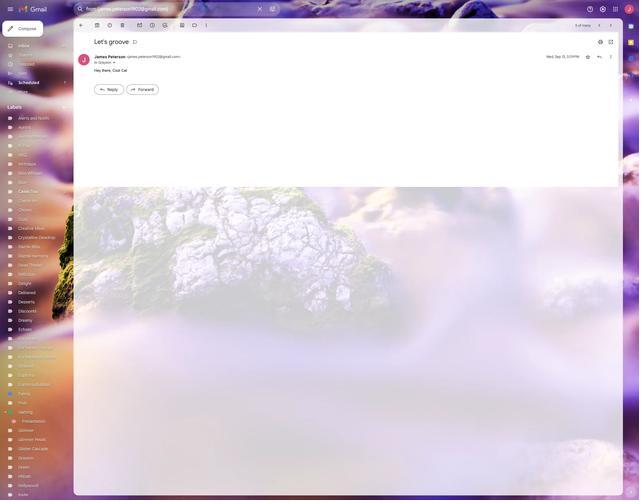 Task type: locate. For each thing, give the bounding box(es) containing it.
of
[[579, 23, 582, 27]]

2 vertical spatial enchanted
[[18, 355, 38, 360]]

to grayson
[[94, 60, 111, 65]]

1 enchanted from the top
[[18, 337, 38, 342]]

family link
[[18, 392, 30, 397]]

enchanted down echoes
[[18, 337, 38, 342]]

2 dazzle from the top
[[18, 254, 31, 259]]

0 vertical spatial glimmer
[[18, 429, 34, 434]]

bliss
[[18, 171, 27, 176], [32, 245, 40, 250]]

ethereal link
[[18, 364, 34, 369]]

3 enchanted from the top
[[18, 355, 38, 360]]

61
[[62, 44, 66, 48]]

bliss up blue
[[18, 171, 27, 176]]

to
[[94, 60, 97, 65]]

0 vertical spatial euphoria
[[18, 373, 35, 379]]

1 vertical spatial euphoria
[[18, 383, 35, 388]]

crystalline dewdrop link
[[18, 235, 55, 241]]

1 vertical spatial grayson
[[18, 456, 34, 461]]

crystalline dewdrop
[[18, 235, 55, 241]]

james.peterson1902@gmail.com
[[128, 55, 179, 59]]

2 aurora from the top
[[18, 134, 31, 139]]

whisper
[[28, 171, 43, 176]]

None search field
[[74, 2, 281, 16]]

settings image
[[600, 6, 607, 13]]

delight
[[18, 281, 31, 287]]

>
[[179, 55, 181, 59]]

grayson down glisten
[[18, 456, 34, 461]]

let's
[[94, 38, 107, 46]]

ethereal
[[32, 134, 47, 139], [18, 364, 34, 369]]

labels navigation
[[0, 18, 74, 501]]

inbox link
[[18, 43, 29, 49]]

enchanted for enchanted whispers
[[18, 355, 38, 360]]

hollywood!
[[18, 484, 39, 489]]

echoes link
[[18, 327, 32, 333]]

clear search image
[[254, 3, 266, 15]]

invite link
[[18, 493, 28, 498]]

dazzle up dead
[[18, 254, 31, 259]]

glimmer
[[18, 429, 34, 434], [18, 438, 34, 443]]

euphoria
[[18, 373, 35, 379], [18, 383, 35, 388]]

presentation link
[[22, 419, 45, 425]]

1 vertical spatial enchanted
[[18, 346, 38, 351]]

glimmer petals link
[[18, 438, 46, 443]]

celeb tea
[[18, 189, 38, 195]]

desserts link
[[18, 300, 35, 305]]

gaming link
[[18, 410, 32, 415]]

enchanted down enchanted link on the bottom left
[[18, 346, 38, 351]]

1 euphoria from the top
[[18, 373, 35, 379]]

Not starred checkbox
[[585, 54, 591, 60]]

dazzle
[[18, 245, 31, 250], [18, 254, 31, 259]]

0 vertical spatial ethereal
[[32, 134, 47, 139]]

snoozed link
[[18, 62, 34, 67]]

glimmer up glimmer petals
[[18, 429, 34, 434]]

check-ins link
[[18, 199, 37, 204]]

delicious
[[18, 272, 35, 277]]

green
[[18, 465, 30, 471]]

james peterson < james.peterson1902@gmail.com >
[[94, 54, 181, 60]]

creative ideas
[[18, 226, 45, 231]]

cat
[[121, 68, 127, 73]]

2 glimmer from the top
[[18, 438, 34, 443]]

check-
[[18, 199, 32, 204]]

dead
[[18, 263, 28, 268]]

1 horizontal spatial bliss
[[32, 245, 40, 250]]

1 vertical spatial ethereal
[[18, 364, 34, 369]]

bubbles
[[36, 383, 50, 388]]

labels image
[[192, 22, 198, 28]]

whispers
[[39, 355, 56, 360]]

euphoria bubbles link
[[18, 383, 50, 388]]

sep
[[555, 55, 561, 59]]

hey there, cool cat
[[94, 68, 127, 73]]

crystalline
[[18, 235, 38, 241]]

newer image
[[597, 22, 603, 28]]

gmail image
[[18, 3, 50, 15]]

advanced search options image
[[267, 3, 278, 15]]

0 vertical spatial bliss
[[18, 171, 27, 176]]

1
[[64, 81, 66, 85]]

presentation
[[22, 419, 45, 425]]

5
[[576, 23, 578, 27]]

search mail image
[[75, 4, 86, 14]]

enchanted link
[[18, 337, 38, 342]]

0 vertical spatial dazzle
[[18, 245, 31, 250]]

bliss down crystalline dewdrop
[[32, 245, 40, 250]]

reply link
[[94, 84, 124, 95]]

1 aurora from the top
[[18, 125, 31, 130]]

not starred image
[[585, 54, 591, 60]]

dazzle harmony
[[18, 254, 48, 259]]

0 vertical spatial aurora
[[18, 125, 31, 130]]

show details image
[[112, 61, 116, 64]]

thread
[[29, 263, 42, 268]]

wed,
[[547, 55, 555, 59]]

hollywood! link
[[18, 484, 39, 489]]

glimmer down 'glimmer' link
[[18, 438, 34, 443]]

grayson down james
[[98, 60, 111, 65]]

enchanted up ethereal link
[[18, 355, 38, 360]]

discounts link
[[18, 309, 37, 314]]

5 of many
[[576, 23, 591, 27]]

starred
[[18, 53, 32, 58]]

1 vertical spatial aurora
[[18, 134, 31, 139]]

fruit
[[18, 401, 27, 406]]

Search mail text field
[[86, 6, 253, 12]]

cozy
[[18, 217, 28, 222]]

aurora down aurora link
[[18, 134, 31, 139]]

euphoria link
[[18, 373, 35, 379]]

aurora down alerts
[[18, 125, 31, 130]]

dazzle for dazzle bliss
[[18, 245, 31, 250]]

celeb
[[18, 189, 30, 195]]

add to tasks image
[[162, 22, 168, 28]]

hnoah link
[[18, 475, 31, 480]]

2 euphoria from the top
[[18, 383, 35, 388]]

tea
[[31, 189, 38, 195]]

1 glimmer from the top
[[18, 429, 34, 434]]

tab list
[[623, 18, 639, 480]]

back to search results image
[[78, 22, 84, 28]]

0 vertical spatial grayson
[[98, 60, 111, 65]]

dreamy link
[[18, 318, 32, 323]]

enchanted for enchanted tranquil
[[18, 346, 38, 351]]

0 horizontal spatial grayson
[[18, 456, 34, 461]]

dazzle down "crystalline"
[[18, 245, 31, 250]]

desserts
[[18, 300, 35, 305]]

1 vertical spatial glimmer
[[18, 438, 34, 443]]

starred link
[[18, 53, 32, 58]]

delivered link
[[18, 291, 36, 296]]

notifs
[[38, 116, 49, 121]]

family
[[18, 392, 30, 397]]

euphoria down ethereal link
[[18, 373, 35, 379]]

1 dazzle from the top
[[18, 245, 31, 250]]

0 vertical spatial enchanted
[[18, 337, 38, 342]]

snooze image
[[150, 22, 155, 28]]

creative
[[18, 226, 34, 231]]

euphoria down euphoria 'link'
[[18, 383, 35, 388]]

invite
[[18, 493, 28, 498]]

support image
[[587, 6, 594, 13]]

compose button
[[2, 21, 43, 37]]

and
[[30, 116, 37, 121]]

2 enchanted from the top
[[18, 346, 38, 351]]

1 vertical spatial dazzle
[[18, 254, 31, 259]]



Task type: describe. For each thing, give the bounding box(es) containing it.
aurora for aurora link
[[18, 125, 31, 130]]

compose
[[18, 26, 36, 31]]

b-day link
[[18, 143, 30, 149]]

cozy link
[[18, 217, 28, 222]]

gaming
[[18, 410, 32, 415]]

report spam image
[[107, 22, 113, 28]]

more
[[18, 89, 28, 95]]

older image
[[608, 22, 614, 28]]

celeb tea link
[[18, 189, 38, 195]]

euphoria bubbles
[[18, 383, 50, 388]]

aurora for aurora ethereal
[[18, 134, 31, 139]]

cascade
[[32, 447, 48, 452]]

1 vertical spatial bliss
[[32, 245, 40, 250]]

alerts
[[18, 116, 29, 121]]

aurora link
[[18, 125, 31, 130]]

alerts and notifs link
[[18, 116, 49, 121]]

move to inbox image
[[179, 22, 185, 28]]

harmony
[[32, 254, 48, 259]]

wed, sep 13, 3:09 pm cell
[[547, 54, 580, 60]]

enchanted for enchanted link on the bottom left
[[18, 337, 38, 342]]

enchanted whispers
[[18, 355, 56, 360]]

there,
[[102, 68, 112, 73]]

birthdaze link
[[18, 162, 36, 167]]

discounts
[[18, 309, 37, 314]]

forward link
[[127, 84, 159, 95]]

james
[[94, 54, 107, 60]]

1 horizontal spatial grayson
[[98, 60, 111, 65]]

dewdrop
[[39, 235, 55, 241]]

scheduled link
[[18, 80, 39, 85]]

delight link
[[18, 281, 31, 287]]

alerts and notifs
[[18, 116, 49, 121]]

blue link
[[18, 180, 26, 185]]

grayson inside labels navigation
[[18, 456, 34, 461]]

cool
[[113, 68, 120, 73]]

euphoria for euphoria 'link'
[[18, 373, 35, 379]]

echoes
[[18, 327, 32, 333]]

delivered
[[18, 291, 36, 296]]

dazzle harmony link
[[18, 254, 48, 259]]

aurora ethereal link
[[18, 134, 47, 139]]

hnoah
[[18, 475, 31, 480]]

more image
[[204, 22, 209, 28]]

dazzle for dazzle harmony
[[18, 254, 31, 259]]

glimmer for 'glimmer' link
[[18, 429, 34, 434]]

dazzle bliss
[[18, 245, 40, 250]]

0 horizontal spatial bliss
[[18, 171, 27, 176]]

petals
[[35, 438, 46, 443]]

hey
[[94, 68, 101, 73]]

glimmer petals
[[18, 438, 46, 443]]

labels heading
[[7, 105, 61, 110]]

james peterson cell
[[94, 54, 181, 60]]

birthdaze
[[18, 162, 36, 167]]

enchanted tranquil
[[18, 346, 53, 351]]

archive image
[[94, 22, 100, 28]]

day
[[23, 143, 30, 149]]

glisten cascade link
[[18, 447, 48, 452]]

inbox
[[18, 43, 29, 49]]

more button
[[0, 87, 69, 97]]

dreamy
[[18, 318, 32, 323]]

euphoria for euphoria bubbles
[[18, 383, 35, 388]]

wed, sep 13, 3:09 pm
[[547, 55, 580, 59]]

reply
[[107, 87, 118, 92]]

bbq link
[[18, 153, 27, 158]]

tranquil
[[39, 346, 53, 351]]

bliss whisper
[[18, 171, 43, 176]]

chores
[[18, 208, 31, 213]]

green link
[[18, 465, 30, 471]]

snoozed
[[18, 62, 34, 67]]

delete image
[[120, 22, 125, 28]]

dazzle bliss link
[[18, 245, 40, 250]]

ins
[[32, 199, 37, 204]]

peterson
[[108, 54, 126, 60]]

ideas
[[35, 226, 45, 231]]

grayson link
[[18, 456, 34, 461]]

3:09 pm
[[567, 55, 580, 59]]

<
[[126, 55, 128, 59]]

main menu image
[[7, 6, 14, 13]]

chores link
[[18, 208, 31, 213]]

enchanted tranquil link
[[18, 346, 53, 351]]

let's groove
[[94, 38, 129, 46]]

fruit link
[[18, 401, 27, 406]]

b-
[[18, 143, 23, 149]]

creative ideas link
[[18, 226, 45, 231]]

glimmer for glimmer petals
[[18, 438, 34, 443]]

labels
[[7, 105, 22, 110]]

scheduled
[[18, 80, 39, 85]]

bliss whisper link
[[18, 171, 43, 176]]

sent link
[[18, 71, 27, 76]]



Task type: vqa. For each thing, say whether or not it's contained in the screenshot.
activity:
no



